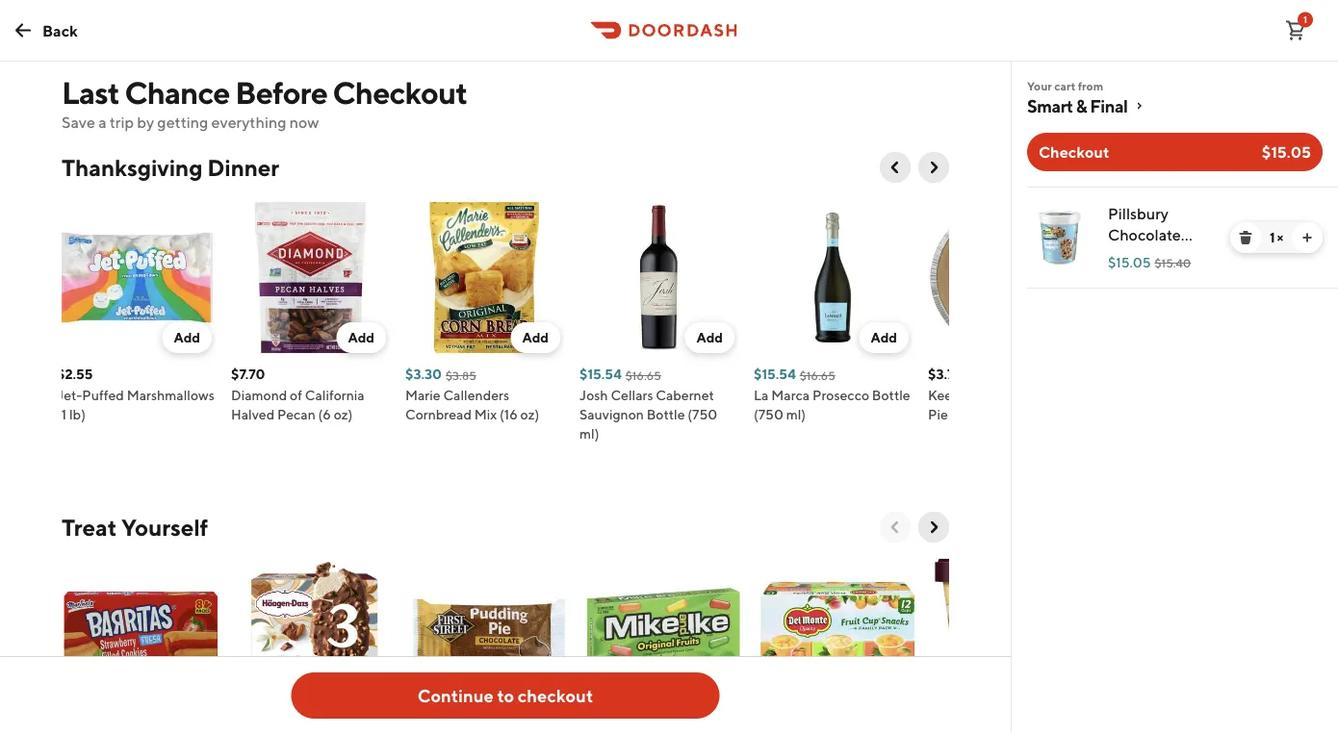 Task type: describe. For each thing, give the bounding box(es) containing it.
thanksgiving dinner
[[62, 154, 279, 181]]

by
[[137, 113, 154, 131]]

back button
[[0, 11, 89, 50]]

$3.30
[[405, 366, 442, 382]]

cookie
[[1146, 247, 1196, 265]]

everything
[[211, 113, 286, 131]]

prosecco
[[813, 388, 870, 404]]

(1
[[57, 407, 67, 423]]

keebler
[[928, 388, 977, 404]]

back
[[42, 21, 78, 39]]

marinela barritas strawberry filled cookies packs (2.36 oz x 8 ct) image
[[62, 559, 221, 718]]

$7.70 diamond of california halved pecan (6 oz)
[[231, 366, 365, 423]]

(750 inside $15.54 $16.65 la marca prosecco bottle (750 ml)
[[754, 407, 784, 423]]

bottle inside $15.54 $16.65 la marca prosecco bottle (750 ml)
[[872, 388, 911, 404]]

pie
[[928, 407, 949, 423]]

save
[[62, 113, 95, 131]]

add for $7.70 diamond of california halved pecan (6 oz)
[[348, 330, 375, 346]]

jet-
[[57, 388, 82, 404]]

smart & final link
[[1028, 94, 1323, 118]]

(6 inside $3.75 keebler 9" graham ready pie crust (6 oz)
[[988, 407, 1001, 423]]

treat
[[62, 514, 117, 541]]

chip
[[1109, 247, 1142, 265]]

cart
[[1055, 79, 1076, 92]]

continue
[[418, 686, 494, 706]]

(76
[[1159, 268, 1181, 287]]

add for $2.55 jet-puffed marshmallows (1 lb)
[[174, 330, 200, 346]]

$2.55 jet-puffed marshmallows (1 lb)
[[57, 366, 215, 423]]

ml) inside $15.54 $16.65 josh cellars cabernet sauvignon bottle (750 ml)
[[580, 426, 600, 442]]

pillsbury
[[1109, 205, 1169, 223]]

remove item from cart image
[[1239, 230, 1254, 246]]

continue to checkout button
[[291, 673, 720, 719]]

$2.55
[[57, 366, 93, 382]]

ready
[[1047, 388, 1087, 404]]

previous button of carousel image
[[886, 518, 905, 537]]

next button of carousel image for dinner
[[925, 158, 944, 177]]

1 for 1
[[1304, 14, 1308, 25]]

crust
[[951, 407, 985, 423]]

puffed
[[82, 388, 124, 404]]

&
[[1077, 95, 1087, 116]]

haagen-dazs vanilla milk chocolate almond ice cream bars (3 ct) image
[[236, 559, 395, 718]]

mike & ike chewy candies assorted fruit original (5 oz) image
[[585, 559, 744, 718]]

your
[[1028, 79, 1053, 92]]

marie
[[405, 388, 441, 404]]

bottle inside $15.54 $16.65 josh cellars cabernet sauvignon bottle (750 ml)
[[647, 407, 685, 423]]

$3.75 keebler 9" graham ready pie crust (6 oz)
[[928, 366, 1087, 423]]

(16
[[500, 407, 518, 423]]

first street chocolate pudding snack pie (4.5 oz) image
[[410, 559, 569, 718]]

(750 inside $15.54 $16.65 josh cellars cabernet sauvignon bottle (750 ml)
[[688, 407, 718, 423]]

$15.05 $15.40
[[1109, 255, 1192, 271]]

pillsbury chocolate chip cookie dough (76 oz) image
[[1032, 209, 1089, 267]]

checkout inside last chance before checkout save a trip by getting everything now
[[333, 74, 467, 110]]

pillsbury chocolate chip cookie dough (76 oz)
[[1109, 205, 1206, 287]]

oz) inside $3.75 keebler 9" graham ready pie crust (6 oz)
[[1003, 407, 1022, 423]]

add one to cart image
[[1300, 230, 1316, 246]]

final
[[1090, 95, 1128, 116]]

next button of carousel image for yourself
[[925, 518, 944, 537]]

josh cellars cabernet sauvignon bottle (750 ml) image
[[580, 198, 739, 357]]

josh
[[580, 388, 608, 404]]

lb)
[[69, 407, 86, 423]]

$7.70
[[231, 366, 265, 382]]

$3.75
[[928, 366, 963, 382]]

$16.65 for cellars
[[626, 369, 662, 382]]

cellars
[[611, 388, 654, 404]]

cornbread
[[405, 407, 472, 423]]

la
[[754, 388, 769, 404]]



Task type: locate. For each thing, give the bounding box(es) containing it.
checkout
[[518, 686, 593, 706]]

$15.05
[[1262, 143, 1312, 161], [1109, 255, 1151, 271]]

1 items, open order cart image
[[1285, 19, 1308, 42]]

(750 down cabernet
[[688, 407, 718, 423]]

0 horizontal spatial checkout
[[333, 74, 467, 110]]

2 (750 from the left
[[754, 407, 784, 423]]

0 horizontal spatial bottle
[[647, 407, 685, 423]]

$15.05 for $15.05 $15.40
[[1109, 255, 1151, 271]]

0 vertical spatial 1
[[1304, 14, 1308, 25]]

1 vertical spatial $15.05
[[1109, 255, 1151, 271]]

chance
[[125, 74, 230, 110]]

mix
[[475, 407, 497, 423]]

$16.65 inside $15.54 $16.65 josh cellars cabernet sauvignon bottle (750 ml)
[[626, 369, 662, 382]]

next button of carousel image right previous button of carousel icon
[[925, 518, 944, 537]]

1 for 1 ×
[[1270, 230, 1275, 246]]

$16.65
[[626, 369, 662, 382], [800, 369, 836, 382]]

1 horizontal spatial bottle
[[872, 388, 911, 404]]

(750
[[688, 407, 718, 423], [754, 407, 784, 423]]

diamond of california halved pecan (6 oz) image
[[231, 198, 390, 357]]

$15.54 inside $15.54 $16.65 josh cellars cabernet sauvignon bottle (750 ml)
[[580, 366, 622, 382]]

1 vertical spatial 1
[[1270, 230, 1275, 246]]

marshmallows
[[127, 388, 215, 404]]

1 (750 from the left
[[688, 407, 718, 423]]

smart & final
[[1028, 95, 1128, 116]]

halved
[[231, 407, 275, 423]]

$15.05 up "×"
[[1262, 143, 1312, 161]]

bottle
[[872, 388, 911, 404], [647, 407, 685, 423]]

marie callenders cornbread mix (16 oz) image
[[405, 198, 564, 357]]

cabernet
[[656, 388, 715, 404]]

1 horizontal spatial $15.05
[[1262, 143, 1312, 161]]

1 horizontal spatial $15.54
[[754, 366, 796, 382]]

yourself
[[121, 514, 208, 541]]

ml) inside $15.54 $16.65 la marca prosecco bottle (750 ml)
[[787, 407, 806, 423]]

2 $15.54 from the left
[[754, 366, 796, 382]]

callenders
[[443, 388, 510, 404]]

$15.54 for la
[[754, 366, 796, 382]]

$15.54
[[580, 366, 622, 382], [754, 366, 796, 382]]

$15.54 inside $15.54 $16.65 la marca prosecco bottle (750 ml)
[[754, 366, 796, 382]]

$15.05 for $15.05
[[1262, 143, 1312, 161]]

2 (6 from the left
[[988, 407, 1001, 423]]

ml) down marca
[[787, 407, 806, 423]]

next button of carousel image
[[925, 158, 944, 177], [925, 518, 944, 537]]

0 vertical spatial bottle
[[872, 388, 911, 404]]

dinner
[[207, 154, 279, 181]]

$16.65 up prosecco
[[800, 369, 836, 382]]

1 horizontal spatial $16.65
[[800, 369, 836, 382]]

ml)
[[787, 407, 806, 423], [580, 426, 600, 442]]

1 vertical spatial checkout
[[1039, 143, 1110, 161]]

1 horizontal spatial ml)
[[787, 407, 806, 423]]

california
[[305, 388, 365, 404]]

bottle right prosecco
[[872, 388, 911, 404]]

add button
[[162, 323, 212, 353], [162, 323, 212, 353], [337, 323, 386, 353], [337, 323, 386, 353], [511, 323, 561, 353], [511, 323, 561, 353], [685, 323, 735, 353], [685, 323, 735, 353], [860, 323, 909, 353], [860, 323, 909, 353], [516, 683, 565, 714], [516, 683, 565, 714], [690, 683, 740, 714], [690, 683, 740, 714]]

$16.65 inside $15.54 $16.65 la marca prosecco bottle (750 ml)
[[800, 369, 836, 382]]

oz) inside $3.30 $3.85 marie callenders cornbread mix (16 oz)
[[521, 407, 540, 423]]

chocolate
[[1109, 226, 1182, 244]]

of
[[290, 388, 302, 404]]

smart
[[1028, 95, 1074, 116]]

$15.54 up josh
[[580, 366, 622, 382]]

(6
[[318, 407, 331, 423], [988, 407, 1001, 423]]

1 button
[[1277, 11, 1316, 50]]

1 ×
[[1270, 230, 1284, 246]]

(750 down la at bottom
[[754, 407, 784, 423]]

to
[[497, 686, 514, 706]]

last chance before checkout save a trip by getting everything now
[[62, 74, 467, 131]]

$15.54 $16.65 la marca prosecco bottle (750 ml)
[[754, 366, 911, 423]]

add for $15.54 $16.65 josh cellars cabernet sauvignon bottle (750 ml)
[[697, 330, 723, 346]]

1 horizontal spatial (6
[[988, 407, 1001, 423]]

0 vertical spatial ml)
[[787, 407, 806, 423]]

0 vertical spatial checkout
[[333, 74, 467, 110]]

$15.40
[[1155, 256, 1192, 270]]

add
[[174, 330, 200, 346], [348, 330, 375, 346], [522, 330, 549, 346], [697, 330, 723, 346], [871, 330, 898, 346], [527, 690, 554, 706], [702, 690, 728, 706]]

graham
[[995, 388, 1045, 404]]

trip
[[110, 113, 134, 131]]

2 $16.65 from the left
[[800, 369, 836, 382]]

previous button of carousel image
[[886, 158, 905, 177]]

1 vertical spatial next button of carousel image
[[925, 518, 944, 537]]

×
[[1278, 230, 1284, 246]]

oz)
[[1185, 268, 1206, 287], [334, 407, 353, 423], [521, 407, 540, 423], [1003, 407, 1022, 423]]

1 (6 from the left
[[318, 407, 331, 423]]

1
[[1304, 14, 1308, 25], [1270, 230, 1275, 246]]

1 next button of carousel image from the top
[[925, 158, 944, 177]]

oz) down graham
[[1003, 407, 1022, 423]]

getting
[[157, 113, 208, 131]]

now
[[290, 113, 319, 131]]

la marca prosecco bottle (750 ml) image
[[754, 198, 913, 357]]

sauvignon
[[580, 407, 644, 423]]

0 horizontal spatial (750
[[688, 407, 718, 423]]

checkout
[[333, 74, 467, 110], [1039, 143, 1110, 161]]

1 horizontal spatial 1
[[1304, 14, 1308, 25]]

your cart from
[[1028, 79, 1104, 92]]

continue to checkout
[[418, 686, 593, 706]]

pecan
[[277, 407, 316, 423]]

next button of carousel image right previous button of carousel image
[[925, 158, 944, 177]]

1 $15.54 from the left
[[580, 366, 622, 382]]

last
[[62, 74, 119, 110]]

ml) down sauvignon
[[580, 426, 600, 442]]

0 horizontal spatial $15.05
[[1109, 255, 1151, 271]]

$3.30 $3.85 marie callenders cornbread mix (16 oz)
[[405, 366, 540, 423]]

oz) right (76
[[1185, 268, 1206, 287]]

oz) inside the $7.70 diamond of california halved pecan (6 oz)
[[334, 407, 353, 423]]

before
[[235, 74, 327, 110]]

$15.54 $16.65 josh cellars cabernet sauvignon bottle (750 ml)
[[580, 366, 718, 442]]

0 horizontal spatial ml)
[[580, 426, 600, 442]]

0 vertical spatial $15.05
[[1262, 143, 1312, 161]]

oz) down california
[[334, 407, 353, 423]]

jet-puffed marshmallows (1 lb) image
[[57, 198, 216, 357]]

add for $15.54 $16.65 la marca prosecco bottle (750 ml)
[[871, 330, 898, 346]]

$16.65 for marca
[[800, 369, 836, 382]]

del monte no sugar added family pack fruit cups (12 ct) image
[[759, 559, 918, 718]]

0 vertical spatial next button of carousel image
[[925, 158, 944, 177]]

diamond
[[231, 388, 287, 404]]

0 horizontal spatial $15.54
[[580, 366, 622, 382]]

1 vertical spatial ml)
[[580, 426, 600, 442]]

(6 down 9"
[[988, 407, 1001, 423]]

1 horizontal spatial (750
[[754, 407, 784, 423]]

0 horizontal spatial 1
[[1270, 230, 1275, 246]]

marca
[[772, 388, 810, 404]]

(6 down california
[[318, 407, 331, 423]]

0 horizontal spatial (6
[[318, 407, 331, 423]]

(6 inside the $7.70 diamond of california halved pecan (6 oz)
[[318, 407, 331, 423]]

0 horizontal spatial $16.65
[[626, 369, 662, 382]]

add for $3.30 $3.85 marie callenders cornbread mix (16 oz)
[[522, 330, 549, 346]]

$15.05 down chocolate
[[1109, 255, 1151, 271]]

from
[[1078, 79, 1104, 92]]

2 next button of carousel image from the top
[[925, 518, 944, 537]]

$15.54 up la at bottom
[[754, 366, 796, 382]]

$16.65 up cellars
[[626, 369, 662, 382]]

a
[[98, 113, 106, 131]]

treat yourself
[[62, 514, 208, 541]]

1 vertical spatial bottle
[[647, 407, 685, 423]]

dough
[[1109, 268, 1156, 287]]

9"
[[979, 388, 993, 404]]

1 inside button
[[1304, 14, 1308, 25]]

$15.54 for josh
[[580, 366, 622, 382]]

oz) inside pillsbury chocolate chip cookie dough (76 oz)
[[1185, 268, 1206, 287]]

$3.85
[[446, 369, 477, 382]]

oz) right (16
[[521, 407, 540, 423]]

bottle down cabernet
[[647, 407, 685, 423]]

thanksgiving
[[62, 154, 203, 181]]

1 horizontal spatial checkout
[[1039, 143, 1110, 161]]

1 $16.65 from the left
[[626, 369, 662, 382]]



Task type: vqa. For each thing, say whether or not it's contained in the screenshot.
topmost Average rating of 4.7 out of 5 element
no



